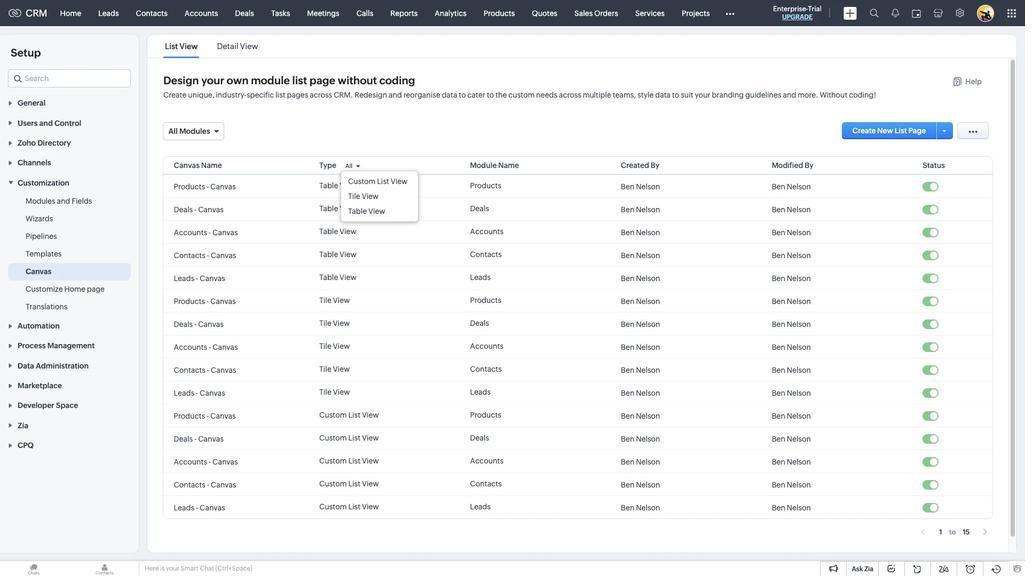 Task type: vqa. For each thing, say whether or not it's contained in the screenshot.
Fields
yes



Task type: locate. For each thing, give the bounding box(es) containing it.
data right the style
[[655, 91, 671, 99]]

3 deals - canvas from the top
[[174, 435, 224, 444]]

fields
[[72, 197, 92, 205]]

wizards link
[[26, 213, 53, 224]]

0 vertical spatial page
[[310, 74, 335, 87]]

and left fields
[[57, 197, 70, 205]]

enterprise-
[[773, 5, 808, 13]]

name
[[201, 161, 222, 170], [498, 161, 519, 170]]

table for products - canvas
[[319, 182, 338, 190]]

1 vertical spatial products - canvas
[[174, 297, 236, 306]]

signals image
[[892, 9, 899, 18]]

page
[[310, 74, 335, 87], [87, 285, 105, 294]]

1 horizontal spatial your
[[201, 74, 224, 87]]

products
[[484, 9, 515, 17], [470, 182, 501, 190], [174, 182, 205, 191], [470, 296, 501, 305], [174, 297, 205, 306], [470, 411, 501, 420], [174, 412, 205, 421]]

1 horizontal spatial create
[[853, 127, 876, 135]]

leads - canvas
[[174, 274, 225, 283], [174, 389, 225, 398], [174, 504, 225, 512]]

reorganise
[[404, 91, 440, 99]]

2 vertical spatial accounts - canvas
[[174, 458, 238, 466]]

0 horizontal spatial your
[[166, 566, 179, 573]]

page up crm.
[[310, 74, 335, 87]]

0 vertical spatial home
[[60, 9, 81, 17]]

page right customize
[[87, 285, 105, 294]]

list up pages
[[292, 74, 307, 87]]

0 horizontal spatial across
[[310, 91, 332, 99]]

home inside customization 'region'
[[64, 285, 85, 294]]

table for deals - canvas
[[319, 205, 338, 213]]

name for module name
[[498, 161, 519, 170]]

2 leads - canvas from the top
[[174, 389, 225, 398]]

your right suit
[[695, 91, 711, 99]]

2 vertical spatial contacts - canvas
[[174, 481, 236, 489]]

3 accounts - canvas from the top
[[174, 458, 238, 466]]

crm link
[[9, 7, 47, 19]]

across right needs
[[559, 91, 582, 99]]

modified by
[[772, 161, 814, 170]]

new
[[878, 127, 893, 135]]

1 horizontal spatial list
[[292, 74, 307, 87]]

by right modified
[[805, 161, 814, 170]]

deals - canvas for tile view
[[174, 320, 224, 329]]

and down coding
[[389, 91, 402, 99]]

list
[[155, 35, 268, 58]]

list down design your own module list page without coding
[[276, 91, 286, 99]]

to right 1
[[949, 529, 956, 537]]

deals - canvas
[[174, 205, 224, 214], [174, 320, 224, 329], [174, 435, 224, 444]]

2 horizontal spatial your
[[695, 91, 711, 99]]

2 vertical spatial your
[[166, 566, 179, 573]]

1 name from the left
[[201, 161, 222, 170]]

ben
[[621, 182, 635, 191], [772, 182, 786, 191], [621, 205, 635, 214], [772, 205, 786, 214], [621, 228, 635, 237], [772, 228, 786, 237], [621, 251, 635, 260], [772, 251, 786, 260], [621, 274, 635, 283], [772, 274, 786, 283], [621, 297, 635, 306], [772, 297, 786, 306], [621, 320, 635, 329], [772, 320, 786, 329], [621, 343, 635, 352], [772, 343, 786, 352], [621, 366, 635, 375], [772, 366, 786, 375], [621, 389, 635, 398], [772, 389, 786, 398], [621, 412, 635, 421], [772, 412, 786, 421], [621, 435, 635, 444], [772, 435, 786, 444], [621, 458, 635, 466], [772, 458, 786, 466], [621, 481, 635, 489], [772, 481, 786, 489], [621, 504, 635, 512], [772, 504, 786, 512]]

0 horizontal spatial page
[[87, 285, 105, 294]]

1 vertical spatial deals - canvas
[[174, 320, 224, 329]]

products inside products 'link'
[[484, 9, 515, 17]]

2 vertical spatial deals - canvas
[[174, 435, 224, 444]]

(ctrl+space)
[[216, 566, 252, 573]]

tile
[[348, 192, 360, 201], [319, 296, 332, 305], [319, 319, 332, 328], [319, 342, 332, 351], [319, 365, 332, 374], [319, 388, 332, 397]]

data left cater
[[442, 91, 457, 99]]

tile view for deals - canvas
[[319, 319, 350, 328]]

data
[[442, 91, 457, 99], [655, 91, 671, 99]]

create unique, industry-specific list pages across crm. redesign and reorganise data to cater to the custom needs across multiple teams, style data to suit your branding guidelines and more. without coding!
[[163, 91, 876, 99]]

0 vertical spatial list
[[292, 74, 307, 87]]

1 products - canvas from the top
[[174, 182, 236, 191]]

3 contacts - canvas from the top
[[174, 481, 236, 489]]

table view
[[319, 182, 357, 190], [319, 205, 357, 213], [348, 207, 385, 216], [319, 228, 357, 236], [319, 250, 357, 259], [319, 273, 357, 282]]

deals - canvas for custom list view
[[174, 435, 224, 444]]

tile view for custom list view
[[348, 192, 379, 201]]

create for create new list page
[[853, 127, 876, 135]]

0 vertical spatial your
[[201, 74, 224, 87]]

across left crm.
[[310, 91, 332, 99]]

without
[[338, 74, 377, 87]]

3 products - canvas from the top
[[174, 412, 236, 421]]

design your own module list page without coding
[[163, 74, 415, 87]]

templates
[[26, 250, 62, 258]]

1 vertical spatial your
[[695, 91, 711, 99]]

setup
[[11, 46, 41, 59]]

2 horizontal spatial and
[[783, 91, 796, 99]]

modules
[[26, 197, 55, 205]]

0 horizontal spatial name
[[201, 161, 222, 170]]

your right is
[[166, 566, 179, 573]]

1 vertical spatial leads - canvas
[[174, 389, 225, 398]]

suit
[[681, 91, 694, 99]]

2 contacts - canvas from the top
[[174, 366, 236, 375]]

more.
[[798, 91, 818, 99]]

crm.
[[334, 91, 353, 99]]

tile view for leads - canvas
[[319, 388, 350, 397]]

pipelines
[[26, 232, 57, 241]]

services
[[635, 9, 665, 17]]

ask
[[852, 566, 863, 574]]

leads
[[98, 9, 119, 17], [470, 273, 491, 282], [174, 274, 194, 283], [470, 388, 491, 397], [174, 389, 194, 398], [470, 503, 491, 512], [174, 504, 194, 512]]

quotes
[[532, 9, 558, 17]]

pipelines link
[[26, 231, 57, 242]]

-
[[207, 182, 209, 191], [194, 205, 197, 214], [209, 228, 211, 237], [207, 251, 209, 260], [196, 274, 198, 283], [207, 297, 209, 306], [194, 320, 197, 329], [209, 343, 211, 352], [207, 366, 209, 375], [196, 389, 198, 398], [207, 412, 209, 421], [194, 435, 197, 444], [209, 458, 211, 466], [207, 481, 209, 489], [196, 504, 198, 512]]

custom
[[348, 177, 376, 186], [319, 411, 347, 420], [319, 434, 347, 443], [319, 457, 347, 466], [319, 480, 347, 489], [319, 503, 347, 512]]

0 vertical spatial leads - canvas
[[174, 274, 225, 283]]

2 vertical spatial products - canvas
[[174, 412, 236, 421]]

custom for products - canvas
[[319, 411, 347, 420]]

custom for contacts - canvas
[[319, 480, 347, 489]]

2 name from the left
[[498, 161, 519, 170]]

without
[[820, 91, 848, 99]]

1 contacts - canvas from the top
[[174, 251, 236, 260]]

page inside customize home page link
[[87, 285, 105, 294]]

0 horizontal spatial data
[[442, 91, 457, 99]]

2 by from the left
[[805, 161, 814, 170]]

1 horizontal spatial and
[[389, 91, 402, 99]]

0 horizontal spatial by
[[651, 161, 660, 170]]

smart
[[181, 566, 199, 573]]

1 vertical spatial list
[[276, 91, 286, 99]]

tasks link
[[263, 0, 299, 26]]

list view link
[[163, 42, 199, 51]]

0 vertical spatial contacts - canvas
[[174, 251, 236, 260]]

products link
[[475, 0, 524, 26]]

across
[[310, 91, 332, 99], [559, 91, 582, 99]]

customization button
[[0, 173, 139, 193]]

ben nelson
[[621, 182, 660, 191], [772, 182, 811, 191], [621, 205, 660, 214], [772, 205, 811, 214], [621, 228, 660, 237], [772, 228, 811, 237], [621, 251, 660, 260], [772, 251, 811, 260], [621, 274, 660, 283], [772, 274, 811, 283], [621, 297, 660, 306], [772, 297, 811, 306], [621, 320, 660, 329], [772, 320, 811, 329], [621, 343, 660, 352], [772, 343, 811, 352], [621, 366, 660, 375], [772, 366, 811, 375], [621, 389, 660, 398], [772, 389, 811, 398], [621, 412, 660, 421], [772, 412, 811, 421], [621, 435, 660, 444], [772, 435, 811, 444], [621, 458, 660, 466], [772, 458, 811, 466], [621, 481, 660, 489], [772, 481, 811, 489], [621, 504, 660, 512], [772, 504, 811, 512]]

list
[[165, 42, 178, 51], [895, 127, 907, 135], [377, 177, 389, 186], [348, 411, 361, 420], [348, 434, 361, 443], [348, 457, 361, 466], [348, 480, 361, 489], [348, 503, 361, 512]]

list inside create new list page button
[[895, 127, 907, 135]]

deals
[[235, 9, 254, 17], [470, 205, 489, 213], [174, 205, 193, 214], [470, 319, 489, 328], [174, 320, 193, 329], [470, 434, 489, 443], [174, 435, 193, 444]]

2 deals - canvas from the top
[[174, 320, 224, 329]]

profile element
[[971, 0, 1001, 26]]

2 vertical spatial leads - canvas
[[174, 504, 225, 512]]

tile for custom list view
[[348, 192, 360, 201]]

accounts
[[185, 9, 218, 17], [470, 228, 504, 236], [174, 228, 207, 237], [470, 342, 504, 351], [174, 343, 207, 352], [470, 457, 504, 466], [174, 458, 207, 466]]

home right customize
[[64, 285, 85, 294]]

contacts - canvas for table view
[[174, 251, 236, 260]]

table
[[319, 182, 338, 190], [319, 205, 338, 213], [348, 207, 367, 216], [319, 228, 338, 236], [319, 250, 338, 259], [319, 273, 338, 282]]

by for created by
[[651, 161, 660, 170]]

industry-
[[216, 91, 247, 99]]

1 by from the left
[[651, 161, 660, 170]]

type
[[319, 161, 337, 170]]

table for accounts - canvas
[[319, 228, 338, 236]]

1 accounts - canvas from the top
[[174, 228, 238, 237]]

0 vertical spatial accounts - canvas
[[174, 228, 238, 237]]

teams,
[[613, 91, 636, 99]]

1 horizontal spatial name
[[498, 161, 519, 170]]

0 horizontal spatial and
[[57, 197, 70, 205]]

list view
[[165, 42, 198, 51]]

1 vertical spatial create
[[853, 127, 876, 135]]

products - canvas
[[174, 182, 236, 191], [174, 297, 236, 306], [174, 412, 236, 421]]

view
[[180, 42, 198, 51], [240, 42, 258, 51], [391, 177, 408, 186], [340, 182, 357, 190], [362, 192, 379, 201], [340, 205, 357, 213], [368, 207, 385, 216], [340, 228, 357, 236], [340, 250, 357, 259], [340, 273, 357, 282], [333, 296, 350, 305], [333, 319, 350, 328], [333, 342, 350, 351], [333, 365, 350, 374], [333, 388, 350, 397], [362, 411, 379, 420], [362, 434, 379, 443], [362, 457, 379, 466], [362, 480, 379, 489], [362, 503, 379, 512]]

0 vertical spatial products - canvas
[[174, 182, 236, 191]]

1 horizontal spatial by
[[805, 161, 814, 170]]

products - canvas for tile view
[[174, 297, 236, 306]]

customization region
[[0, 193, 139, 316]]

calls
[[357, 9, 373, 17]]

create left new
[[853, 127, 876, 135]]

2 accounts - canvas from the top
[[174, 343, 238, 352]]

unique,
[[188, 91, 214, 99]]

1 horizontal spatial page
[[310, 74, 335, 87]]

create inside button
[[853, 127, 876, 135]]

by right created
[[651, 161, 660, 170]]

contacts image
[[71, 562, 138, 577]]

sales orders
[[575, 9, 618, 17]]

1 vertical spatial accounts - canvas
[[174, 343, 238, 352]]

0 vertical spatial deals - canvas
[[174, 205, 224, 214]]

accounts - canvas for tile view
[[174, 343, 238, 352]]

list for module
[[292, 74, 307, 87]]

1 vertical spatial home
[[64, 285, 85, 294]]

custom for accounts - canvas
[[319, 457, 347, 466]]

create for create unique, industry-specific list pages across crm. redesign and reorganise data to cater to the custom needs across multiple teams, style data to suit your branding guidelines and more. without coding!
[[163, 91, 187, 99]]

projects link
[[673, 0, 719, 26]]

0 horizontal spatial list
[[276, 91, 286, 99]]

to left cater
[[459, 91, 466, 99]]

1 horizontal spatial data
[[655, 91, 671, 99]]

tile for accounts - canvas
[[319, 342, 332, 351]]

and left more.
[[783, 91, 796, 99]]

1 across from the left
[[310, 91, 332, 99]]

home right the crm
[[60, 9, 81, 17]]

custom list view for products - canvas
[[319, 411, 379, 420]]

your up unique,
[[201, 74, 224, 87]]

tile view
[[348, 192, 379, 201], [319, 296, 350, 305], [319, 319, 350, 328], [319, 342, 350, 351], [319, 365, 350, 374], [319, 388, 350, 397]]

0 vertical spatial create
[[163, 91, 187, 99]]

tile for deals - canvas
[[319, 319, 332, 328]]

1 leads - canvas from the top
[[174, 274, 225, 283]]

2 products - canvas from the top
[[174, 297, 236, 306]]

accounts - canvas
[[174, 228, 238, 237], [174, 343, 238, 352], [174, 458, 238, 466]]

your
[[201, 74, 224, 87], [695, 91, 711, 99], [166, 566, 179, 573]]

by
[[651, 161, 660, 170], [805, 161, 814, 170]]

3 leads - canvas from the top
[[174, 504, 225, 512]]

1
[[940, 529, 943, 537]]

chats image
[[0, 562, 67, 577]]

canvas
[[174, 161, 200, 170], [210, 182, 236, 191], [198, 205, 224, 214], [213, 228, 238, 237], [211, 251, 236, 260], [26, 267, 51, 276], [200, 274, 225, 283], [210, 297, 236, 306], [198, 320, 224, 329], [213, 343, 238, 352], [211, 366, 236, 375], [200, 389, 225, 398], [210, 412, 236, 421], [198, 435, 224, 444], [213, 458, 238, 466], [211, 481, 236, 489], [200, 504, 225, 512]]

1 vertical spatial page
[[87, 285, 105, 294]]

deals - canvas for table view
[[174, 205, 224, 214]]

canvas inside customization 'region'
[[26, 267, 51, 276]]

0 horizontal spatial create
[[163, 91, 187, 99]]

cater
[[468, 91, 485, 99]]

1 horizontal spatial across
[[559, 91, 582, 99]]

table for contacts - canvas
[[319, 250, 338, 259]]

create down design
[[163, 91, 187, 99]]

tasks
[[271, 9, 290, 17]]

nelson
[[636, 182, 660, 191], [787, 182, 811, 191], [636, 205, 660, 214], [787, 205, 811, 214], [636, 228, 660, 237], [787, 228, 811, 237], [636, 251, 660, 260], [787, 251, 811, 260], [636, 274, 660, 283], [787, 274, 811, 283], [636, 297, 660, 306], [787, 297, 811, 306], [636, 320, 660, 329], [787, 320, 811, 329], [636, 343, 660, 352], [787, 343, 811, 352], [636, 366, 660, 375], [787, 366, 811, 375], [636, 389, 660, 398], [787, 389, 811, 398], [636, 412, 660, 421], [787, 412, 811, 421], [636, 435, 660, 444], [787, 435, 811, 444], [636, 458, 660, 466], [787, 458, 811, 466], [636, 481, 660, 489], [787, 481, 811, 489], [636, 504, 660, 512], [787, 504, 811, 512]]

1 vertical spatial contacts - canvas
[[174, 366, 236, 375]]

to left the
[[487, 91, 494, 99]]

1 deals - canvas from the top
[[174, 205, 224, 214]]



Task type: describe. For each thing, give the bounding box(es) containing it.
translations
[[26, 303, 68, 311]]

services link
[[627, 0, 673, 26]]

enterprise-trial upgrade
[[773, 5, 822, 21]]

needs
[[536, 91, 558, 99]]

2 data from the left
[[655, 91, 671, 99]]

page
[[909, 127, 926, 135]]

branding
[[712, 91, 744, 99]]

all
[[345, 163, 353, 169]]

style
[[638, 91, 654, 99]]

canvas link
[[26, 266, 51, 277]]

customize
[[26, 285, 63, 294]]

module
[[470, 161, 497, 170]]

tile view for accounts - canvas
[[319, 342, 350, 351]]

table view for accounts - canvas
[[319, 228, 357, 236]]

contacts link
[[127, 0, 176, 26]]

meetings link
[[299, 0, 348, 26]]

here
[[145, 566, 159, 573]]

custom list view for contacts - canvas
[[319, 480, 379, 489]]

custom list view for deals - canvas
[[319, 434, 379, 443]]

accounts link
[[176, 0, 227, 26]]

leads link
[[90, 0, 127, 26]]

reports
[[391, 9, 418, 17]]

table view for products - canvas
[[319, 182, 357, 190]]

list for specific
[[276, 91, 286, 99]]

module
[[251, 74, 290, 87]]

customize home page
[[26, 285, 105, 294]]

module name
[[470, 161, 519, 170]]

home link
[[52, 0, 90, 26]]

orders
[[594, 9, 618, 17]]

guidelines
[[746, 91, 782, 99]]

meetings
[[307, 9, 340, 17]]

table view for leads - canvas
[[319, 273, 357, 282]]

tile view for contacts - canvas
[[319, 365, 350, 374]]

products - canvas for table view
[[174, 182, 236, 191]]

modules and fields
[[26, 197, 92, 205]]

reports link
[[382, 0, 426, 26]]

accounts - canvas for table view
[[174, 228, 238, 237]]

canvas name
[[174, 161, 222, 170]]

tile for products - canvas
[[319, 296, 332, 305]]

custom for deals - canvas
[[319, 434, 347, 443]]

calendar image
[[912, 9, 921, 17]]

leads - canvas for table view
[[174, 274, 225, 283]]

modified
[[772, 161, 803, 170]]

tile for leads - canvas
[[319, 388, 332, 397]]

created by
[[621, 161, 660, 170]]

and inside customization 'region'
[[57, 197, 70, 205]]

table view for contacts - canvas
[[319, 250, 357, 259]]

create new list page button
[[842, 122, 937, 139]]

wizards
[[26, 215, 53, 223]]

sales
[[575, 9, 593, 17]]

customize home page link
[[26, 284, 105, 295]]

tile for contacts - canvas
[[319, 365, 332, 374]]

status
[[923, 161, 945, 170]]

design
[[163, 74, 199, 87]]

15
[[963, 529, 970, 537]]

projects
[[682, 9, 710, 17]]

custom list view for accounts - canvas
[[319, 457, 379, 466]]

deals link
[[227, 0, 263, 26]]

trial
[[808, 5, 822, 13]]

analytics
[[435, 9, 467, 17]]

table view for deals - canvas
[[319, 205, 357, 213]]

help
[[966, 77, 982, 86]]

sales orders link
[[566, 0, 627, 26]]

custom
[[509, 91, 535, 99]]

list containing list view
[[155, 35, 268, 58]]

here is your smart chat (ctrl+space)
[[145, 566, 252, 573]]

detail view
[[217, 42, 258, 51]]

pages
[[287, 91, 308, 99]]

signals element
[[885, 0, 906, 26]]

name for canvas name
[[201, 161, 222, 170]]

modules and fields link
[[26, 196, 92, 207]]

leads - canvas for tile view
[[174, 389, 225, 398]]

create new list page
[[853, 127, 926, 135]]

created
[[621, 161, 649, 170]]

ask zia
[[852, 566, 874, 574]]

coding!
[[849, 91, 876, 99]]

multiple
[[583, 91, 611, 99]]

the
[[496, 91, 507, 99]]

detail
[[217, 42, 238, 51]]

own
[[227, 74, 249, 87]]

profile image
[[977, 5, 994, 22]]

coding
[[379, 74, 415, 87]]

products - canvas for custom list view
[[174, 412, 236, 421]]

detail view link
[[215, 42, 260, 51]]

by for modified by
[[805, 161, 814, 170]]

calls link
[[348, 0, 382, 26]]

analytics link
[[426, 0, 475, 26]]

tile view for products - canvas
[[319, 296, 350, 305]]

is
[[160, 566, 165, 573]]

zia
[[865, 566, 874, 574]]

templates link
[[26, 249, 62, 259]]

to left suit
[[672, 91, 679, 99]]

redesign
[[355, 91, 387, 99]]

quotes link
[[524, 0, 566, 26]]

1 data from the left
[[442, 91, 457, 99]]

2 across from the left
[[559, 91, 582, 99]]

customization
[[18, 179, 69, 187]]

specific
[[247, 91, 274, 99]]

table for leads - canvas
[[319, 273, 338, 282]]

contacts - canvas for custom list view
[[174, 481, 236, 489]]

accounts - canvas for custom list view
[[174, 458, 238, 466]]

contacts - canvas for tile view
[[174, 366, 236, 375]]

crm
[[26, 7, 47, 19]]

translations link
[[26, 302, 68, 312]]



